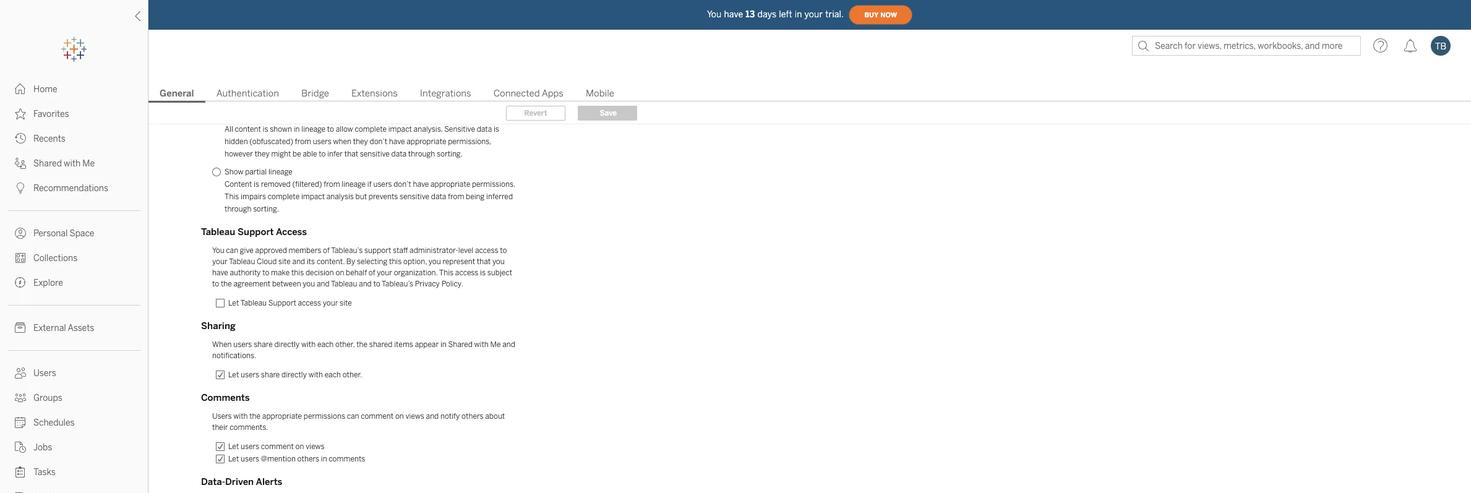 Task type: describe. For each thing, give the bounding box(es) containing it.
level
[[458, 246, 473, 255]]

with inside main navigation. press the up and down arrow keys to access links. element
[[64, 158, 81, 169]]

by text only_f5he34f image for external assets
[[15, 322, 26, 334]]

content
[[235, 125, 261, 134]]

don't inside all content is shown in lineage to allow complete impact analysis. sensitive data is hidden (obfuscated) from users when they don't have appropriate permissions, however they might be able to infer that sensitive data through sorting.
[[370, 137, 387, 146]]

complete inside all content is shown in lineage to allow complete impact analysis. sensitive data is hidden (obfuscated) from users when they don't have appropriate permissions, however they might be able to infer that sensitive data through sorting.
[[355, 125, 387, 134]]

buy
[[864, 11, 879, 19]]

schedules link
[[0, 410, 148, 435]]

agreement
[[234, 280, 271, 288]]

revert
[[524, 109, 547, 118]]

1 horizontal spatial of
[[369, 269, 375, 277]]

other,
[[335, 340, 355, 349]]

notify
[[441, 412, 460, 421]]

let for let tableau support access your site
[[228, 299, 239, 308]]

others inside the users with the appropriate permissions can comment on views and notify others about their comments.
[[462, 412, 484, 421]]

your down the selecting on the left bottom of the page
[[377, 269, 392, 277]]

subject
[[487, 269, 512, 277]]

to left agreement
[[212, 280, 219, 288]]

left
[[779, 9, 792, 19]]

let users comment on views let users @mention others in comments
[[228, 442, 365, 463]]

collections
[[33, 253, 78, 264]]

with up let users share directly with each other.
[[301, 340, 316, 349]]

0 vertical spatial data
[[477, 125, 492, 134]]

external
[[33, 323, 66, 334]]

have inside you can give approved members of tableau's support staff administrator-level access to your tableau cloud site and its content. by selecting this option, you represent that you have authority to make this decision on behalf of your organization. this access is subject to the agreement between you and tableau and to tableau's privacy policy.
[[212, 269, 228, 277]]

home link
[[0, 77, 148, 101]]

others inside let users comment on views let users @mention others in comments
[[297, 455, 319, 463]]

1 horizontal spatial they
[[353, 137, 368, 146]]

data inside show partial lineage content is removed (filtered) from lineage if users don't have appropriate permissions. this impairs complete impact analysis but prevents sensitive data from being inferred through sorting.
[[431, 192, 446, 201]]

its
[[307, 257, 315, 266]]

analysis
[[327, 192, 354, 201]]

tasks
[[33, 467, 56, 478]]

1 horizontal spatial this
[[389, 257, 402, 266]]

appear
[[415, 340, 439, 349]]

between
[[272, 280, 301, 288]]

you have 13 days left in your trial.
[[707, 9, 844, 19]]

this inside you can give approved members of tableau's support staff administrator-level access to your tableau cloud site and its content. by selecting this option, you represent that you have authority to make this decision on behalf of your organization. this access is subject to the agreement between you and tableau and to tableau's privacy policy.
[[439, 269, 454, 277]]

1 vertical spatial from
[[324, 180, 340, 189]]

share for when
[[254, 340, 273, 349]]

0 horizontal spatial this
[[291, 269, 304, 277]]

buy now
[[864, 11, 897, 19]]

authority
[[230, 269, 261, 277]]

content.
[[317, 257, 345, 266]]

users inside show partial lineage content is removed (filtered) from lineage if users don't have appropriate permissions. this impairs complete impact analysis but prevents sensitive data from being inferred through sorting.
[[373, 180, 392, 189]]

with inside the users with the appropriate permissions can comment on views and notify others about their comments.
[[233, 412, 248, 421]]

items
[[394, 340, 413, 349]]

2 vertical spatial lineage
[[342, 180, 366, 189]]

1 vertical spatial tableau's
[[382, 280, 413, 288]]

on inside you can give approved members of tableau's support staff administrator-level access to your tableau cloud site and its content. by selecting this option, you represent that you have authority to make this decision on behalf of your organization. this access is subject to the agreement between you and tableau and to tableau's privacy policy.
[[336, 269, 344, 277]]

data-
[[201, 476, 225, 488]]

users inside the when users share directly with each other, the shared items appear in shared with me and notifications.
[[233, 340, 252, 349]]

show
[[225, 168, 243, 176]]

0 vertical spatial access
[[475, 246, 498, 255]]

directly for other.
[[282, 371, 307, 379]]

to up subject
[[500, 246, 507, 255]]

tableau support access
[[201, 226, 307, 238]]

is up (obfuscated)
[[263, 125, 268, 134]]

with right appear
[[474, 340, 489, 349]]

1 vertical spatial lineage
[[268, 168, 293, 176]]

4 let from the top
[[228, 455, 239, 463]]

assets
[[68, 323, 94, 334]]

1 horizontal spatial site
[[340, 299, 352, 308]]

prevents
[[369, 192, 398, 201]]

10 by text only_f5he34f image from the top
[[15, 491, 26, 493]]

0 horizontal spatial they
[[255, 150, 270, 158]]

and inside the users with the appropriate permissions can comment on views and notify others about their comments.
[[426, 412, 439, 421]]

might
[[271, 150, 291, 158]]

2 vertical spatial from
[[448, 192, 464, 201]]

data-driven alerts
[[201, 476, 282, 488]]

jobs link
[[0, 435, 148, 460]]

shared
[[369, 340, 393, 349]]

have inside all content is shown in lineage to allow complete impact analysis. sensitive data is hidden (obfuscated) from users when they don't have appropriate permissions, however they might be able to infer that sensitive data through sorting.
[[389, 137, 405, 146]]

1 vertical spatial support
[[268, 299, 296, 308]]

sorting. inside all content is shown in lineage to allow complete impact analysis. sensitive data is hidden (obfuscated) from users when they don't have appropriate permissions, however they might be able to infer that sensitive data through sorting.
[[437, 150, 463, 158]]

appropriate inside all content is shown in lineage to allow complete impact analysis. sensitive data is hidden (obfuscated) from users when they don't have appropriate permissions, however they might be able to infer that sensitive data through sorting.
[[407, 137, 446, 146]]

personal
[[33, 228, 68, 239]]

have left 13
[[724, 9, 743, 19]]

recommendations link
[[0, 176, 148, 200]]

from inside all content is shown in lineage to allow complete impact analysis. sensitive data is hidden (obfuscated) from users when they don't have appropriate permissions, however they might be able to infer that sensitive data through sorting.
[[295, 137, 311, 146]]

by text only_f5he34f image for schedules
[[15, 417, 26, 428]]

sharing
[[201, 321, 236, 332]]

sensitive inside all content is shown in lineage to allow complete impact analysis. sensitive data is hidden (obfuscated) from users when they don't have appropriate permissions, however they might be able to infer that sensitive data through sorting.
[[360, 150, 390, 158]]

bridge
[[301, 88, 329, 99]]

appropriate inside the users with the appropriate permissions can comment on views and notify others about their comments.
[[262, 412, 302, 421]]

this inside show partial lineage content is removed (filtered) from lineage if users don't have appropriate permissions. this impairs complete impact analysis but prevents sensitive data from being inferred through sorting.
[[225, 192, 239, 201]]

general
[[160, 88, 194, 99]]

approved
[[255, 246, 287, 255]]

connected apps
[[494, 88, 564, 99]]

you for you have 13 days left in your trial.
[[707, 9, 722, 19]]

comment inside let users comment on views let users @mention others in comments
[[261, 442, 294, 451]]

by text only_f5he34f image for explore
[[15, 277, 26, 288]]

collections link
[[0, 246, 148, 270]]

members
[[289, 246, 321, 255]]

personal space link
[[0, 221, 148, 246]]

show partial lineage content is removed (filtered) from lineage if users don't have appropriate permissions. this impairs complete impact analysis but prevents sensitive data from being inferred through sorting.
[[225, 168, 515, 213]]

your left "trial."
[[805, 9, 823, 19]]

by text only_f5he34f image for users
[[15, 368, 26, 379]]

to down the selecting on the left bottom of the page
[[373, 280, 380, 288]]

appropriate inside show partial lineage content is removed (filtered) from lineage if users don't have appropriate permissions. this impairs complete impact analysis but prevents sensitive data from being inferred through sorting.
[[431, 180, 470, 189]]

me inside main navigation. press the up and down arrow keys to access links. element
[[83, 158, 95, 169]]

external assets
[[33, 323, 94, 334]]

each for other,
[[317, 340, 334, 349]]

allow
[[336, 125, 353, 134]]

cloud
[[257, 257, 277, 266]]

tasks link
[[0, 460, 148, 484]]

the inside the users with the appropriate permissions can comment on views and notify others about their comments.
[[250, 412, 261, 421]]

recommendations
[[33, 183, 108, 194]]

shared inside the when users share directly with each other, the shared items appear in shared with me and notifications.
[[448, 340, 473, 349]]

your down tableau support access at the top left of the page
[[212, 257, 227, 266]]

main content containing general
[[149, 62, 1471, 493]]

to down cloud
[[262, 269, 269, 277]]

by text only_f5he34f image for jobs
[[15, 442, 26, 453]]

@mention
[[261, 455, 296, 463]]

content
[[225, 180, 252, 189]]

comments
[[329, 455, 365, 463]]

2 horizontal spatial you
[[492, 257, 505, 266]]

when users share directly with each other, the shared items appear in shared with me and notifications.
[[212, 340, 515, 360]]

connected
[[494, 88, 540, 99]]

removed
[[261, 180, 291, 189]]

all
[[225, 125, 233, 134]]

views inside let users comment on views let users @mention others in comments
[[306, 442, 325, 451]]

behalf
[[346, 269, 367, 277]]

option,
[[403, 257, 427, 266]]

sensitive
[[444, 125, 475, 134]]

complete inside show partial lineage content is removed (filtered) from lineage if users don't have appropriate permissions. this impairs complete impact analysis but prevents sensitive data from being inferred through sorting.
[[268, 192, 300, 201]]

extensions
[[351, 88, 398, 99]]

0 horizontal spatial of
[[323, 246, 330, 255]]

when
[[333, 137, 351, 146]]

(obfuscated)
[[250, 137, 293, 146]]

explore link
[[0, 270, 148, 295]]

through inside show partial lineage content is removed (filtered) from lineage if users don't have appropriate permissions. this impairs complete impact analysis but prevents sensitive data from being inferred through sorting.
[[225, 205, 251, 213]]

permissions.
[[472, 180, 515, 189]]

is inside show partial lineage content is removed (filtered) from lineage if users don't have appropriate permissions. this impairs complete impact analysis but prevents sensitive data from being inferred through sorting.
[[254, 180, 259, 189]]

in inside all content is shown in lineage to allow complete impact analysis. sensitive data is hidden (obfuscated) from users when they don't have appropriate permissions, however they might be able to infer that sensitive data through sorting.
[[294, 125, 300, 134]]

administrator-
[[410, 246, 458, 255]]

share for let
[[261, 371, 280, 379]]

permissions
[[304, 412, 345, 421]]

1 horizontal spatial you
[[429, 257, 441, 266]]

by
[[346, 257, 355, 266]]

explore
[[33, 278, 63, 288]]

space
[[70, 228, 94, 239]]

you can give approved members of tableau's support staff administrator-level access to your tableau cloud site and its content. by selecting this option, you represent that you have authority to make this decision on behalf of your organization. this access is subject to the agreement between you and tableau and to tableau's privacy policy.
[[212, 246, 512, 288]]



Task type: locate. For each thing, give the bounding box(es) containing it.
2 vertical spatial the
[[250, 412, 261, 421]]

to right able
[[319, 150, 326, 158]]

jobs
[[33, 442, 52, 453]]

the down authority
[[221, 280, 232, 288]]

0 horizontal spatial from
[[295, 137, 311, 146]]

that
[[345, 150, 358, 158], [477, 257, 491, 266]]

favorites link
[[0, 101, 148, 126]]

0 vertical spatial this
[[225, 192, 239, 201]]

1 vertical spatial each
[[325, 371, 341, 379]]

by text only_f5he34f image left recents
[[15, 133, 26, 144]]

1 vertical spatial on
[[395, 412, 404, 421]]

0 horizontal spatial others
[[297, 455, 319, 463]]

share
[[254, 340, 273, 349], [261, 371, 280, 379]]

from up 'be'
[[295, 137, 311, 146]]

you for you can give approved members of tableau's support staff administrator-level access to your tableau cloud site and its content. by selecting this option, you represent that you have authority to make this decision on behalf of your organization. this access is subject to the agreement between you and tableau and to tableau's privacy policy.
[[212, 246, 224, 255]]

0 vertical spatial don't
[[370, 137, 387, 146]]

3 by text only_f5he34f image from the top
[[15, 228, 26, 239]]

partial
[[245, 168, 267, 176]]

shared right appear
[[448, 340, 473, 349]]

navigation panel element
[[0, 37, 148, 493]]

0 vertical spatial you
[[707, 9, 722, 19]]

sorting. down impairs
[[253, 205, 279, 213]]

1 vertical spatial access
[[455, 269, 479, 277]]

1 vertical spatial views
[[306, 442, 325, 451]]

your down 'decision'
[[323, 299, 338, 308]]

13
[[746, 9, 755, 19]]

access down between
[[298, 299, 321, 308]]

by text only_f5he34f image inside favorites link
[[15, 108, 26, 119]]

the right other,
[[357, 340, 368, 349]]

1 horizontal spatial sorting.
[[437, 150, 463, 158]]

data up permissions,
[[477, 125, 492, 134]]

by text only_f5he34f image
[[15, 133, 26, 144], [15, 183, 26, 194], [15, 228, 26, 239], [15, 277, 26, 288], [15, 392, 26, 403]]

3 let from the top
[[228, 442, 239, 451]]

groups link
[[0, 385, 148, 410]]

shared with me link
[[0, 151, 148, 176]]

3 by text only_f5he34f image from the top
[[15, 158, 26, 169]]

by text only_f5he34f image down tasks link
[[15, 491, 26, 493]]

don't right when
[[370, 137, 387, 146]]

(filtered)
[[292, 180, 322, 189]]

views
[[406, 412, 424, 421], [306, 442, 325, 451]]

schedules
[[33, 418, 75, 428]]

1 vertical spatial sensitive
[[400, 192, 429, 201]]

access right "level"
[[475, 246, 498, 255]]

by text only_f5he34f image for recommendations
[[15, 183, 26, 194]]

navigation containing general
[[149, 84, 1471, 103]]

0 vertical spatial lineage
[[302, 125, 326, 134]]

each left other.
[[325, 371, 341, 379]]

have down extensions
[[389, 137, 405, 146]]

can inside the users with the appropriate permissions can comment on views and notify others about their comments.
[[347, 412, 359, 421]]

users
[[33, 368, 56, 379], [212, 412, 232, 421]]

other.
[[343, 371, 362, 379]]

infer
[[327, 150, 343, 158]]

comments.
[[230, 423, 268, 432]]

0 vertical spatial me
[[83, 158, 95, 169]]

views inside the users with the appropriate permissions can comment on views and notify others about their comments.
[[406, 412, 424, 421]]

your
[[805, 9, 823, 19], [212, 257, 227, 266], [377, 269, 392, 277], [323, 299, 338, 308]]

2 horizontal spatial lineage
[[342, 180, 366, 189]]

on inside the users with the appropriate permissions can comment on views and notify others about their comments.
[[395, 412, 404, 421]]

users down notifications.
[[241, 371, 259, 379]]

by text only_f5he34f image inside shared with me link
[[15, 158, 26, 169]]

views left notify
[[406, 412, 424, 421]]

sensitive lineage data option group
[[212, 111, 515, 215]]

share up notifications.
[[254, 340, 273, 349]]

trial.
[[826, 9, 844, 19]]

data up prevents
[[391, 150, 407, 158]]

views down permissions
[[306, 442, 325, 451]]

with up comments.
[[233, 412, 248, 421]]

this up between
[[291, 269, 304, 277]]

0 vertical spatial that
[[345, 150, 358, 158]]

0 vertical spatial shared
[[33, 158, 62, 169]]

have inside show partial lineage content is removed (filtered) from lineage if users don't have appropriate permissions. this impairs complete impact analysis but prevents sensitive data from being inferred through sorting.
[[413, 180, 429, 189]]

0 horizontal spatial comment
[[261, 442, 294, 451]]

driven
[[225, 476, 254, 488]]

1 vertical spatial share
[[261, 371, 280, 379]]

impairs
[[241, 192, 266, 201]]

by text only_f5he34f image inside schedules link
[[15, 417, 26, 428]]

0 horizontal spatial sensitive
[[360, 150, 390, 158]]

on
[[336, 269, 344, 277], [395, 412, 404, 421], [295, 442, 304, 451]]

users inside main navigation. press the up and down arrow keys to access links. element
[[33, 368, 56, 379]]

if
[[367, 180, 372, 189]]

by text only_f5he34f image inside external assets link
[[15, 322, 26, 334]]

users inside the users with the appropriate permissions can comment on views and notify others about their comments.
[[212, 412, 232, 421]]

on down content.
[[336, 269, 344, 277]]

comment inside the users with the appropriate permissions can comment on views and notify others about their comments.
[[361, 412, 394, 421]]

buy now button
[[849, 5, 913, 25]]

on up @mention
[[295, 442, 304, 451]]

users inside all content is shown in lineage to allow complete impact analysis. sensitive data is hidden (obfuscated) from users when they don't have appropriate permissions, however they might be able to infer that sensitive data through sorting.
[[313, 137, 332, 146]]

this up policy.
[[439, 269, 454, 277]]

1 by text only_f5he34f image from the top
[[15, 84, 26, 95]]

have
[[724, 9, 743, 19], [389, 137, 405, 146], [413, 180, 429, 189], [212, 269, 228, 277]]

by text only_f5he34f image left personal
[[15, 228, 26, 239]]

is down partial
[[254, 180, 259, 189]]

each for other.
[[325, 371, 341, 379]]

let tableau support access your site
[[228, 299, 352, 308]]

4 by text only_f5he34f image from the top
[[15, 252, 26, 264]]

0 vertical spatial share
[[254, 340, 273, 349]]

0 vertical spatial on
[[336, 269, 344, 277]]

users down comments.
[[241, 442, 259, 451]]

days
[[758, 9, 777, 19]]

0 vertical spatial can
[[226, 246, 238, 255]]

on left notify
[[395, 412, 404, 421]]

policy.
[[442, 280, 463, 288]]

by text only_f5he34f image for tasks
[[15, 467, 26, 478]]

they down (obfuscated)
[[255, 150, 270, 158]]

others right @mention
[[297, 455, 319, 463]]

0 horizontal spatial views
[[306, 442, 325, 451]]

sensitive right prevents
[[400, 192, 429, 201]]

the inside you can give approved members of tableau's support staff administrator-level access to your tableau cloud site and its content. by selecting this option, you represent that you have authority to make this decision on behalf of your organization. this access is subject to the agreement between you and tableau and to tableau's privacy policy.
[[221, 280, 232, 288]]

0 vertical spatial tableau's
[[331, 246, 363, 255]]

0 horizontal spatial you
[[212, 246, 224, 255]]

the up comments.
[[250, 412, 261, 421]]

0 vertical spatial this
[[389, 257, 402, 266]]

1 horizontal spatial from
[[324, 180, 340, 189]]

1 horizontal spatial complete
[[355, 125, 387, 134]]

tableau's
[[331, 246, 363, 255], [382, 280, 413, 288]]

5 by text only_f5he34f image from the top
[[15, 322, 26, 334]]

by text only_f5he34f image for groups
[[15, 392, 26, 403]]

5 by text only_f5he34f image from the top
[[15, 392, 26, 403]]

each
[[317, 340, 334, 349], [325, 371, 341, 379]]

1 horizontal spatial impact
[[388, 125, 412, 134]]

you up subject
[[492, 257, 505, 266]]

the inside the when users share directly with each other, the shared items appear in shared with me and notifications.
[[357, 340, 368, 349]]

0 horizontal spatial sorting.
[[253, 205, 279, 213]]

in right left
[[795, 9, 802, 19]]

recents link
[[0, 126, 148, 151]]

in inside the when users share directly with each other, the shared items appear in shared with me and notifications.
[[440, 340, 447, 349]]

1 vertical spatial comment
[[261, 442, 294, 451]]

support
[[238, 226, 274, 238], [268, 299, 296, 308]]

this
[[225, 192, 239, 201], [439, 269, 454, 277]]

0 vertical spatial appropriate
[[407, 137, 446, 146]]

access
[[475, 246, 498, 255], [455, 269, 479, 277], [298, 299, 321, 308]]

they right when
[[353, 137, 368, 146]]

about
[[485, 412, 505, 421]]

by text only_f5he34f image for shared with me
[[15, 158, 26, 169]]

2 horizontal spatial from
[[448, 192, 464, 201]]

let for let users share directly with each other.
[[228, 371, 239, 379]]

by text only_f5he34f image inside tasks link
[[15, 467, 26, 478]]

0 horizontal spatial users
[[33, 368, 56, 379]]

by text only_f5he34f image inside recommendations link
[[15, 183, 26, 194]]

permissions,
[[448, 137, 491, 146]]

make
[[271, 269, 290, 277]]

impact inside show partial lineage content is removed (filtered) from lineage if users don't have appropriate permissions. this impairs complete impact analysis but prevents sensitive data from being inferred through sorting.
[[301, 192, 325, 201]]

by text only_f5he34f image inside jobs link
[[15, 442, 26, 453]]

in inside let users comment on views let users @mention others in comments
[[321, 455, 327, 463]]

1 horizontal spatial shared
[[448, 340, 473, 349]]

users up able
[[313, 137, 332, 146]]

1 horizontal spatial views
[[406, 412, 424, 421]]

impact inside all content is shown in lineage to allow complete impact analysis. sensitive data is hidden (obfuscated) from users when they don't have appropriate permissions, however they might be able to infer that sensitive data through sorting.
[[388, 125, 412, 134]]

by text only_f5he34f image left jobs at left bottom
[[15, 442, 26, 453]]

sensitive inside show partial lineage content is removed (filtered) from lineage if users don't have appropriate permissions. this impairs complete impact analysis but prevents sensitive data from being inferred through sorting.
[[400, 192, 429, 201]]

the
[[221, 280, 232, 288], [357, 340, 368, 349], [250, 412, 261, 421]]

on inside let users comment on views let users @mention others in comments
[[295, 442, 304, 451]]

by text only_f5he34f image for recents
[[15, 133, 26, 144]]

notifications.
[[212, 351, 256, 360]]

complete down removed
[[268, 192, 300, 201]]

users up notifications.
[[233, 340, 252, 349]]

1 vertical spatial don't
[[394, 180, 411, 189]]

1 vertical spatial shared
[[448, 340, 473, 349]]

now
[[881, 11, 897, 19]]

users with the appropriate permissions can comment on views and notify others about their comments.
[[212, 412, 505, 432]]

of down the selecting on the left bottom of the page
[[369, 269, 375, 277]]

0 vertical spatial sorting.
[[437, 150, 463, 158]]

by text only_f5he34f image left groups
[[15, 392, 26, 403]]

sorting. inside show partial lineage content is removed (filtered) from lineage if users don't have appropriate permissions. this impairs complete impact analysis but prevents sensitive data from being inferred through sorting.
[[253, 205, 279, 213]]

1 vertical spatial others
[[297, 455, 319, 463]]

1 vertical spatial impact
[[301, 192, 325, 201]]

alerts
[[256, 476, 282, 488]]

but
[[356, 192, 367, 201]]

through inside all content is shown in lineage to allow complete impact analysis. sensitive data is hidden (obfuscated) from users when they don't have appropriate permissions, however they might be able to infer that sensitive data through sorting.
[[408, 150, 435, 158]]

1 vertical spatial through
[[225, 205, 251, 213]]

0 vertical spatial the
[[221, 280, 232, 288]]

external assets link
[[0, 316, 148, 340]]

mobile
[[586, 88, 614, 99]]

by text only_f5he34f image inside personal space link
[[15, 228, 26, 239]]

you inside you can give approved members of tableau's support staff administrator-level access to your tableau cloud site and its content. by selecting this option, you represent that you have authority to make this decision on behalf of your organization. this access is subject to the agreement between you and tableau and to tableau's privacy policy.
[[212, 246, 224, 255]]

in right appear
[[440, 340, 447, 349]]

comments
[[201, 392, 250, 403]]

me inside the when users share directly with each other, the shared items appear in shared with me and notifications.
[[490, 340, 501, 349]]

comment down other.
[[361, 412, 394, 421]]

give
[[240, 246, 254, 255]]

1 by text only_f5he34f image from the top
[[15, 133, 26, 144]]

integrations
[[420, 88, 471, 99]]

1 horizontal spatial can
[[347, 412, 359, 421]]

0 vertical spatial they
[[353, 137, 368, 146]]

0 horizontal spatial tableau's
[[331, 246, 363, 255]]

others right notify
[[462, 412, 484, 421]]

1 vertical spatial complete
[[268, 192, 300, 201]]

shared with me
[[33, 158, 95, 169]]

lineage up removed
[[268, 168, 293, 176]]

share up comments.
[[261, 371, 280, 379]]

with left other.
[[309, 371, 323, 379]]

1 horizontal spatial others
[[462, 412, 484, 421]]

you down administrator-
[[429, 257, 441, 266]]

users for users
[[33, 368, 56, 379]]

by text only_f5he34f image left favorites
[[15, 108, 26, 119]]

1 vertical spatial me
[[490, 340, 501, 349]]

by text only_f5he34f image inside explore link
[[15, 277, 26, 288]]

of
[[323, 246, 330, 255], [369, 269, 375, 277]]

don't up prevents
[[394, 180, 411, 189]]

by text only_f5he34f image for collections
[[15, 252, 26, 264]]

complete right allow
[[355, 125, 387, 134]]

1 let from the top
[[228, 299, 239, 308]]

represent
[[443, 257, 475, 266]]

users up their
[[212, 412, 232, 421]]

recents
[[33, 134, 65, 144]]

directly inside the when users share directly with each other, the shared items appear in shared with me and notifications.
[[274, 340, 300, 349]]

tableau's down organization.
[[382, 280, 413, 288]]

privacy
[[415, 280, 440, 288]]

directly for other,
[[274, 340, 300, 349]]

organization.
[[394, 269, 438, 277]]

7 by text only_f5he34f image from the top
[[15, 417, 26, 428]]

when
[[212, 340, 232, 349]]

sensitive
[[360, 150, 390, 158], [400, 192, 429, 201]]

0 vertical spatial users
[[33, 368, 56, 379]]

that inside you can give approved members of tableau's support staff administrator-level access to your tableau cloud site and its content. by selecting this option, you represent that you have authority to make this decision on behalf of your organization. this access is subject to the agreement between you and tableau and to tableau's privacy policy.
[[477, 257, 491, 266]]

site down behalf
[[340, 299, 352, 308]]

0 horizontal spatial site
[[278, 257, 291, 266]]

is inside you can give approved members of tableau's support staff administrator-level access to your tableau cloud site and its content. by selecting this option, you represent that you have authority to make this decision on behalf of your organization. this access is subject to the agreement between you and tableau and to tableau's privacy policy.
[[480, 269, 486, 277]]

each left other,
[[317, 340, 334, 349]]

by text only_f5he34f image left tasks
[[15, 467, 26, 478]]

main navigation. press the up and down arrow keys to access links. element
[[0, 77, 148, 493]]

from
[[295, 137, 311, 146], [324, 180, 340, 189], [448, 192, 464, 201]]

0 horizontal spatial can
[[226, 246, 238, 255]]

by text only_f5he34f image inside users link
[[15, 368, 26, 379]]

don't inside show partial lineage content is removed (filtered) from lineage if users don't have appropriate permissions. this impairs complete impact analysis but prevents sensitive data from being inferred through sorting.
[[394, 180, 411, 189]]

users up prevents
[[373, 180, 392, 189]]

2 by text only_f5he34f image from the top
[[15, 108, 26, 119]]

site inside you can give approved members of tableau's support staff administrator-level access to your tableau cloud site and its content. by selecting this option, you represent that you have authority to make this decision on behalf of your organization. this access is subject to the agreement between you and tableau and to tableau's privacy policy.
[[278, 257, 291, 266]]

that up subject
[[477, 257, 491, 266]]

1 horizontal spatial tableau's
[[382, 280, 413, 288]]

you left give
[[212, 246, 224, 255]]

have right if at the left of the page
[[413, 180, 429, 189]]

main content
[[149, 62, 1471, 493]]

you
[[707, 9, 722, 19], [212, 246, 224, 255]]

by text only_f5he34f image inside home link
[[15, 84, 26, 95]]

staff
[[393, 246, 408, 255]]

tableau's up by
[[331, 246, 363, 255]]

impact down (filtered)
[[301, 192, 325, 201]]

1 horizontal spatial don't
[[394, 180, 411, 189]]

apps
[[542, 88, 564, 99]]

favorites
[[33, 109, 69, 119]]

navigation
[[149, 84, 1471, 103]]

sorting. down permissions,
[[437, 150, 463, 158]]

0 horizontal spatial data
[[391, 150, 407, 158]]

lineage
[[302, 125, 326, 134], [268, 168, 293, 176], [342, 180, 366, 189]]

you left 13
[[707, 9, 722, 19]]

can right permissions
[[347, 412, 359, 421]]

site up make
[[278, 257, 291, 266]]

data left "being"
[[431, 192, 446, 201]]

0 vertical spatial site
[[278, 257, 291, 266]]

by text only_f5he34f image
[[15, 84, 26, 95], [15, 108, 26, 119], [15, 158, 26, 169], [15, 252, 26, 264], [15, 322, 26, 334], [15, 368, 26, 379], [15, 417, 26, 428], [15, 442, 26, 453], [15, 467, 26, 478], [15, 491, 26, 493]]

directly
[[274, 340, 300, 349], [282, 371, 307, 379]]

users for users with the appropriate permissions can comment on views and notify others about their comments.
[[212, 412, 232, 421]]

sub-spaces tab list
[[149, 87, 1471, 103]]

0 vertical spatial directly
[[274, 340, 300, 349]]

by text only_f5he34f image for home
[[15, 84, 26, 95]]

2 horizontal spatial the
[[357, 340, 368, 349]]

1 vertical spatial that
[[477, 257, 491, 266]]

by text only_f5he34f image inside collections link
[[15, 252, 26, 264]]

directly up let users share directly with each other.
[[274, 340, 300, 349]]

being
[[466, 192, 485, 201]]

2 horizontal spatial data
[[477, 125, 492, 134]]

by text only_f5he34f image inside recents link
[[15, 133, 26, 144]]

that down when
[[345, 150, 358, 158]]

lineage inside all content is shown in lineage to allow complete impact analysis. sensitive data is hidden (obfuscated) from users when they don't have appropriate permissions, however they might be able to infer that sensitive data through sorting.
[[302, 125, 326, 134]]

users up data-driven alerts
[[241, 455, 259, 463]]

by text only_f5he34f image left recommendations
[[15, 183, 26, 194]]

1 horizontal spatial lineage
[[302, 125, 326, 134]]

in right shown
[[294, 125, 300, 134]]

revert button
[[506, 106, 566, 121]]

decision
[[306, 269, 334, 277]]

by text only_f5he34f image for personal space
[[15, 228, 26, 239]]

2 vertical spatial appropriate
[[262, 412, 302, 421]]

this
[[389, 257, 402, 266], [291, 269, 304, 277]]

by text only_f5he34f image left collections at the left
[[15, 252, 26, 264]]

appropriate up "being"
[[431, 180, 470, 189]]

and inside the when users share directly with each other, the shared items appear in shared with me and notifications.
[[503, 340, 515, 349]]

from left "being"
[[448, 192, 464, 201]]

to left allow
[[327, 125, 334, 134]]

have left authority
[[212, 269, 228, 277]]

through down the analysis.
[[408, 150, 435, 158]]

2 vertical spatial on
[[295, 442, 304, 451]]

2 by text only_f5he34f image from the top
[[15, 183, 26, 194]]

1 vertical spatial sorting.
[[253, 205, 279, 213]]

1 horizontal spatial comment
[[361, 412, 394, 421]]

0 vertical spatial of
[[323, 246, 330, 255]]

through
[[408, 150, 435, 158], [225, 205, 251, 213]]

by text only_f5he34f image left schedules
[[15, 417, 26, 428]]

0 vertical spatial views
[[406, 412, 424, 421]]

0 vertical spatial others
[[462, 412, 484, 421]]

share inside the when users share directly with each other, the shared items appear in shared with me and notifications.
[[254, 340, 273, 349]]

is right sensitive
[[494, 125, 499, 134]]

by text only_f5he34f image inside the groups link
[[15, 392, 26, 403]]

1 horizontal spatial me
[[490, 340, 501, 349]]

1 horizontal spatial this
[[439, 269, 454, 277]]

0 horizontal spatial through
[[225, 205, 251, 213]]

0 vertical spatial complete
[[355, 125, 387, 134]]

1 vertical spatial users
[[212, 412, 232, 421]]

directly up permissions
[[282, 371, 307, 379]]

1 vertical spatial of
[[369, 269, 375, 277]]

shared down recents
[[33, 158, 62, 169]]

that inside all content is shown in lineage to allow complete impact analysis. sensitive data is hidden (obfuscated) from users when they don't have appropriate permissions, however they might be able to infer that sensitive data through sorting.
[[345, 150, 358, 158]]

let down notifications.
[[228, 371, 239, 379]]

Search for views, metrics, workbooks, and more text field
[[1132, 36, 1361, 56]]

support up give
[[238, 226, 274, 238]]

0 vertical spatial sensitive
[[360, 150, 390, 158]]

users up groups
[[33, 368, 56, 379]]

0 vertical spatial support
[[238, 226, 274, 238]]

1 horizontal spatial through
[[408, 150, 435, 158]]

1 vertical spatial can
[[347, 412, 359, 421]]

by text only_f5he34f image left shared with me
[[15, 158, 26, 169]]

1 horizontal spatial users
[[212, 412, 232, 421]]

all content is shown in lineage to allow complete impact analysis. sensitive data is hidden (obfuscated) from users when they don't have appropriate permissions, however they might be able to infer that sensitive data through sorting.
[[225, 125, 499, 158]]

1 vertical spatial this
[[439, 269, 454, 277]]

shown
[[270, 125, 292, 134]]

8 by text only_f5he34f image from the top
[[15, 442, 26, 453]]

by text only_f5he34f image for favorites
[[15, 108, 26, 119]]

appropriate down the analysis.
[[407, 137, 446, 146]]

1 vertical spatial data
[[391, 150, 407, 158]]

shared inside main navigation. press the up and down arrow keys to access links. element
[[33, 158, 62, 169]]

this down content
[[225, 192, 239, 201]]

2 vertical spatial access
[[298, 299, 321, 308]]

1 vertical spatial directly
[[282, 371, 307, 379]]

6 by text only_f5he34f image from the top
[[15, 368, 26, 379]]

0 horizontal spatial you
[[303, 280, 315, 288]]

1 vertical spatial appropriate
[[431, 180, 470, 189]]

comment up @mention
[[261, 442, 294, 451]]

users link
[[0, 361, 148, 385]]

can
[[226, 246, 238, 255], [347, 412, 359, 421]]

lineage up able
[[302, 125, 326, 134]]

can inside you can give approved members of tableau's support staff administrator-level access to your tableau cloud site and its content. by selecting this option, you represent that you have authority to make this decision on behalf of your organization. this access is subject to the agreement between you and tableau and to tableau's privacy policy.
[[226, 246, 238, 255]]

4 by text only_f5he34f image from the top
[[15, 277, 26, 288]]

in left comments
[[321, 455, 327, 463]]

let
[[228, 299, 239, 308], [228, 371, 239, 379], [228, 442, 239, 451], [228, 455, 239, 463]]

comment
[[361, 412, 394, 421], [261, 442, 294, 451]]

be
[[293, 150, 301, 158]]

hidden
[[225, 137, 248, 146]]

1 horizontal spatial you
[[707, 9, 722, 19]]

2 let from the top
[[228, 371, 239, 379]]

site
[[278, 257, 291, 266], [340, 299, 352, 308]]

data
[[477, 125, 492, 134], [391, 150, 407, 158], [431, 192, 446, 201]]

their
[[212, 423, 228, 432]]

each inside the when users share directly with each other, the shared items appear in shared with me and notifications.
[[317, 340, 334, 349]]

9 by text only_f5he34f image from the top
[[15, 467, 26, 478]]

0 horizontal spatial me
[[83, 158, 95, 169]]

0 vertical spatial comment
[[361, 412, 394, 421]]

let for let users comment on views let users @mention others in comments
[[228, 442, 239, 451]]



Task type: vqa. For each thing, say whether or not it's contained in the screenshot.
Explore /
no



